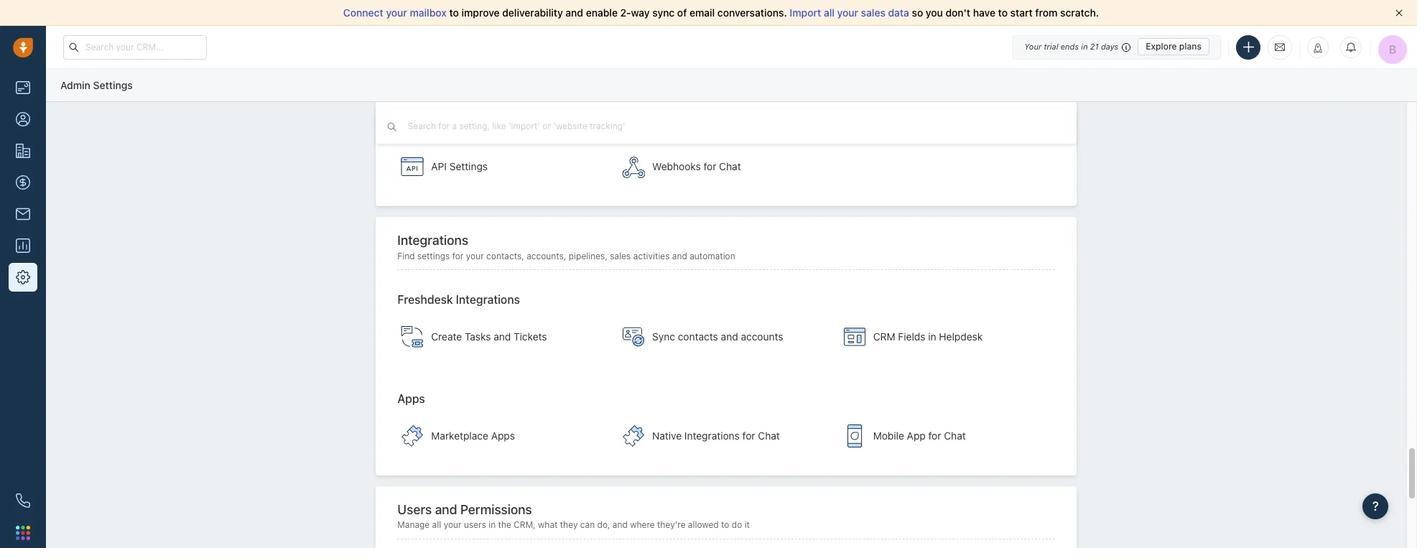 Task type: locate. For each thing, give the bounding box(es) containing it.
your left contacts, at the top left of the page
[[466, 251, 484, 261]]

chat inside native integrations for chat link
[[758, 429, 780, 442]]

settings right admin
[[93, 79, 133, 91]]

plans
[[1180, 41, 1202, 52]]

0 horizontal spatial in
[[489, 520, 496, 531]]

1 horizontal spatial apps
[[491, 429, 515, 442]]

integrate key apps quickly without getting on marketplace image
[[622, 424, 645, 447]]

integrations up create tasks and tickets
[[456, 293, 520, 306]]

sync
[[653, 6, 675, 19]]

all inside users and permissions manage all your users in the crm, what they can do, and where they're allowed to do it
[[432, 520, 441, 531]]

in left 21
[[1081, 42, 1088, 51]]

chat for mobile
[[944, 429, 966, 442]]

connect
[[343, 6, 384, 19]]

settings right tokens to access chat and crm apis image
[[450, 160, 488, 173]]

chat inside mobile app for chat link
[[944, 429, 966, 442]]

0 horizontal spatial settings
[[93, 79, 133, 91]]

webhooks for chat
[[652, 160, 741, 173]]

0 vertical spatial integrations
[[398, 233, 468, 248]]

in right fields
[[928, 330, 937, 343]]

1 horizontal spatial to
[[721, 520, 730, 531]]

0 horizontal spatial sales
[[610, 251, 631, 261]]

1 horizontal spatial api
[[431, 160, 447, 173]]

2-
[[620, 6, 631, 19]]

0 horizontal spatial apps
[[398, 392, 425, 405]]

api for api settings
[[431, 160, 447, 173]]

sales
[[861, 6, 886, 19], [610, 251, 631, 261]]

and
[[566, 6, 583, 19], [672, 251, 687, 261], [494, 330, 511, 343], [721, 330, 738, 343], [435, 502, 457, 517], [613, 520, 628, 531]]

connect your mailbox link
[[343, 6, 449, 19]]

do
[[732, 520, 742, 531]]

email
[[690, 6, 715, 19]]

phone element
[[9, 486, 37, 515]]

native integrations for chat link
[[615, 411, 830, 461]]

apps
[[398, 392, 425, 405], [491, 429, 515, 442]]

create tasks and tickets
[[431, 330, 547, 343]]

1 vertical spatial settings
[[450, 160, 488, 173]]

sync contacts and accounts
[[652, 330, 784, 343]]

1 horizontal spatial chat
[[758, 429, 780, 442]]

0 horizontal spatial all
[[432, 520, 441, 531]]

scratch.
[[1061, 6, 1099, 19]]

0 horizontal spatial chat
[[719, 160, 741, 173]]

2 vertical spatial integrations
[[685, 429, 740, 442]]

mailbox
[[410, 6, 447, 19]]

integrations
[[398, 233, 468, 248], [456, 293, 520, 306], [685, 429, 740, 442]]

1 vertical spatial all
[[432, 520, 441, 531]]

1 horizontal spatial sales
[[861, 6, 886, 19]]

the
[[498, 520, 511, 531]]

view crm fields in your tickets and get sales context to help you support better image
[[843, 325, 866, 348]]

to
[[449, 6, 459, 19], [998, 6, 1008, 19], [721, 520, 730, 531]]

helpdesk
[[939, 330, 983, 343]]

all
[[824, 6, 835, 19], [432, 520, 441, 531]]

to inside users and permissions manage all your users in the crm, what they can do, and where they're allowed to do it
[[721, 520, 730, 531]]

1 horizontal spatial settings
[[450, 160, 488, 173]]

sales left data in the top right of the page
[[861, 6, 886, 19]]

integrations up settings
[[398, 233, 468, 248]]

mobile
[[873, 429, 904, 442]]

in left the
[[489, 520, 496, 531]]

find
[[398, 251, 415, 261]]

all right the manage
[[432, 520, 441, 531]]

fields
[[898, 330, 926, 343]]

tokens to access chat and crm apis image
[[401, 155, 424, 178]]

1 vertical spatial integrations
[[456, 293, 520, 306]]

for inside the integrations find settings for your contacts, accounts, pipelines, sales activities and automation
[[452, 251, 464, 261]]

allowed
[[688, 520, 719, 531]]

settings
[[93, 79, 133, 91], [450, 160, 488, 173]]

apps up connect your apps to your account via the marketplace image
[[398, 392, 425, 405]]

your inside users and permissions manage all your users in the crm, what they can do, and where they're allowed to do it
[[444, 520, 462, 531]]

api right tokens to access chat and crm apis image
[[431, 160, 447, 173]]

they're
[[657, 520, 686, 531]]

sync
[[652, 330, 675, 343]]

to left do
[[721, 520, 730, 531]]

mobile app for chat link
[[836, 411, 1051, 461]]

2 horizontal spatial chat
[[944, 429, 966, 442]]

1 vertical spatial api
[[431, 160, 447, 173]]

connect your mailbox to improve deliverability and enable 2-way sync of email conversations. import all your sales data so you don't have to start from scratch.
[[343, 6, 1099, 19]]

1 vertical spatial in
[[928, 330, 937, 343]]

your trial ends in 21 days
[[1025, 42, 1119, 51]]

accounts,
[[527, 251, 566, 261]]

apps right the "marketplace"
[[491, 429, 515, 442]]

use webhooks to notify yourself for replies, chat assignments, and more image
[[622, 155, 645, 178]]

create tasks and tickets link
[[394, 312, 609, 362]]

in
[[1081, 42, 1088, 51], [928, 330, 937, 343], [489, 520, 496, 531]]

and right activities
[[672, 251, 687, 261]]

for
[[704, 160, 717, 173], [452, 251, 464, 261], [743, 429, 755, 442], [929, 429, 942, 442]]

connect your apps to your account via the marketplace image
[[401, 424, 424, 447]]

ends
[[1061, 42, 1079, 51]]

all right import
[[824, 6, 835, 19]]

1 vertical spatial apps
[[491, 429, 515, 442]]

1 horizontal spatial in
[[928, 330, 937, 343]]

your
[[386, 6, 407, 19], [837, 6, 859, 19], [466, 251, 484, 261], [444, 520, 462, 531]]

2 vertical spatial in
[[489, 520, 496, 531]]

sales left activities
[[610, 251, 631, 261]]

explore plans link
[[1138, 38, 1210, 55]]

your left users at the left bottom of the page
[[444, 520, 462, 531]]

activities
[[634, 251, 670, 261]]

api up tokens to access chat and crm apis image
[[398, 123, 416, 136]]

way
[[631, 6, 650, 19]]

chat
[[719, 160, 741, 173], [758, 429, 780, 442], [944, 429, 966, 442]]

1 vertical spatial sales
[[610, 251, 631, 261]]

what
[[538, 520, 558, 531]]

explore
[[1146, 41, 1177, 52]]

explore plans
[[1146, 41, 1202, 52]]

users
[[398, 502, 432, 517]]

start
[[1011, 6, 1033, 19]]

and inside create tasks and tickets link
[[494, 330, 511, 343]]

0 vertical spatial api
[[398, 123, 416, 136]]

integrations inside the integrations find settings for your contacts, accounts, pipelines, sales activities and automation
[[398, 233, 468, 248]]

don't
[[946, 6, 971, 19]]

2 horizontal spatial in
[[1081, 42, 1088, 51]]

settings for api settings
[[450, 160, 488, 173]]

and right tasks
[[494, 330, 511, 343]]

app
[[907, 429, 926, 442]]

install the mobile app to chat with customers on the go image
[[843, 424, 866, 447]]

integrations for native
[[685, 429, 740, 442]]

mobile app for chat
[[873, 429, 966, 442]]

2 horizontal spatial to
[[998, 6, 1008, 19]]

to left "start"
[[998, 6, 1008, 19]]

pipelines,
[[569, 251, 608, 261]]

integrations right native
[[685, 429, 740, 442]]

Search your CRM... text field
[[63, 35, 207, 59]]

1 horizontal spatial all
[[824, 6, 835, 19]]

0 vertical spatial in
[[1081, 42, 1088, 51]]

they
[[560, 520, 578, 531]]

to right mailbox
[[449, 6, 459, 19]]

close image
[[1396, 9, 1403, 17]]

0 vertical spatial settings
[[93, 79, 133, 91]]

your left mailbox
[[386, 6, 407, 19]]

create
[[431, 330, 462, 343]]

api
[[398, 123, 416, 136], [431, 160, 447, 173]]

0 horizontal spatial api
[[398, 123, 416, 136]]



Task type: describe. For each thing, give the bounding box(es) containing it.
crm fields in helpdesk
[[873, 330, 983, 343]]

your right import
[[837, 6, 859, 19]]

21
[[1090, 42, 1099, 51]]

native
[[652, 429, 682, 442]]

marketplace apps
[[431, 429, 515, 442]]

phone image
[[16, 494, 30, 508]]

manage
[[398, 520, 430, 531]]

automation
[[690, 251, 735, 261]]

can
[[580, 520, 595, 531]]

so
[[912, 6, 923, 19]]

import
[[790, 6, 821, 19]]

sync contacts and accounts between your crm and freshdesk image
[[622, 325, 645, 348]]

deliverability
[[502, 6, 563, 19]]

chat for native
[[758, 429, 780, 442]]

enable
[[586, 6, 618, 19]]

send email image
[[1275, 41, 1285, 53]]

accounts
[[741, 330, 784, 343]]

collaborate with teams using tasks or convert conversations to support tickets in freshdesk image
[[401, 325, 424, 348]]

marketplace
[[431, 429, 488, 442]]

0 horizontal spatial to
[[449, 6, 459, 19]]

admin settings
[[60, 79, 133, 91]]

webhooks for chat link
[[615, 142, 830, 192]]

you
[[926, 6, 943, 19]]

contacts,
[[486, 251, 524, 261]]

and left enable
[[566, 6, 583, 19]]

have
[[973, 6, 996, 19]]

of
[[677, 6, 687, 19]]

0 vertical spatial all
[[824, 6, 835, 19]]

import all your sales data link
[[790, 6, 912, 19]]

api for api
[[398, 123, 416, 136]]

0 vertical spatial sales
[[861, 6, 886, 19]]

settings for admin settings
[[93, 79, 133, 91]]

permissions
[[460, 502, 532, 517]]

webhooks
[[652, 160, 701, 173]]

do,
[[597, 520, 610, 531]]

and right users
[[435, 502, 457, 517]]

api settings
[[431, 160, 488, 173]]

and right contacts
[[721, 330, 738, 343]]

freshdesk integrations
[[398, 293, 520, 306]]

freshdesk
[[398, 293, 453, 306]]

admin
[[60, 79, 90, 91]]

integrations find settings for your contacts, accounts, pipelines, sales activities and automation
[[398, 233, 735, 261]]

tickets
[[514, 330, 547, 343]]

0 vertical spatial apps
[[398, 392, 425, 405]]

days
[[1101, 42, 1119, 51]]

improve
[[462, 6, 500, 19]]

your
[[1025, 42, 1042, 51]]

data
[[888, 6, 909, 19]]

your inside the integrations find settings for your contacts, accounts, pipelines, sales activities and automation
[[466, 251, 484, 261]]

it
[[745, 520, 750, 531]]

users
[[464, 520, 486, 531]]

Search for a setting, like 'import' or 'website tracking' text field
[[406, 119, 678, 133]]

and inside the integrations find settings for your contacts, accounts, pipelines, sales activities and automation
[[672, 251, 687, 261]]

what's new image
[[1313, 43, 1323, 53]]

freshworks switcher image
[[16, 526, 30, 540]]

and right 'do,' at the left bottom of the page
[[613, 520, 628, 531]]

api settings link
[[394, 142, 609, 192]]

conversations.
[[718, 6, 787, 19]]

apps inside 'link'
[[491, 429, 515, 442]]

from
[[1036, 6, 1058, 19]]

marketplace apps link
[[394, 411, 609, 461]]

users and permissions manage all your users in the crm, what they can do, and where they're allowed to do it
[[398, 502, 750, 531]]

native integrations for chat
[[652, 429, 780, 442]]

in inside users and permissions manage all your users in the crm, what they can do, and where they're allowed to do it
[[489, 520, 496, 531]]

contacts
[[678, 330, 718, 343]]

crm
[[873, 330, 896, 343]]

integrations for freshdesk
[[456, 293, 520, 306]]

where
[[630, 520, 655, 531]]

sales inside the integrations find settings for your contacts, accounts, pipelines, sales activities and automation
[[610, 251, 631, 261]]

tasks
[[465, 330, 491, 343]]

chat inside webhooks for chat link
[[719, 160, 741, 173]]

trial
[[1044, 42, 1059, 51]]

crm,
[[514, 520, 536, 531]]

settings
[[417, 251, 450, 261]]



Task type: vqa. For each thing, say whether or not it's contained in the screenshot.
'Freshworks Switcher' image
yes



